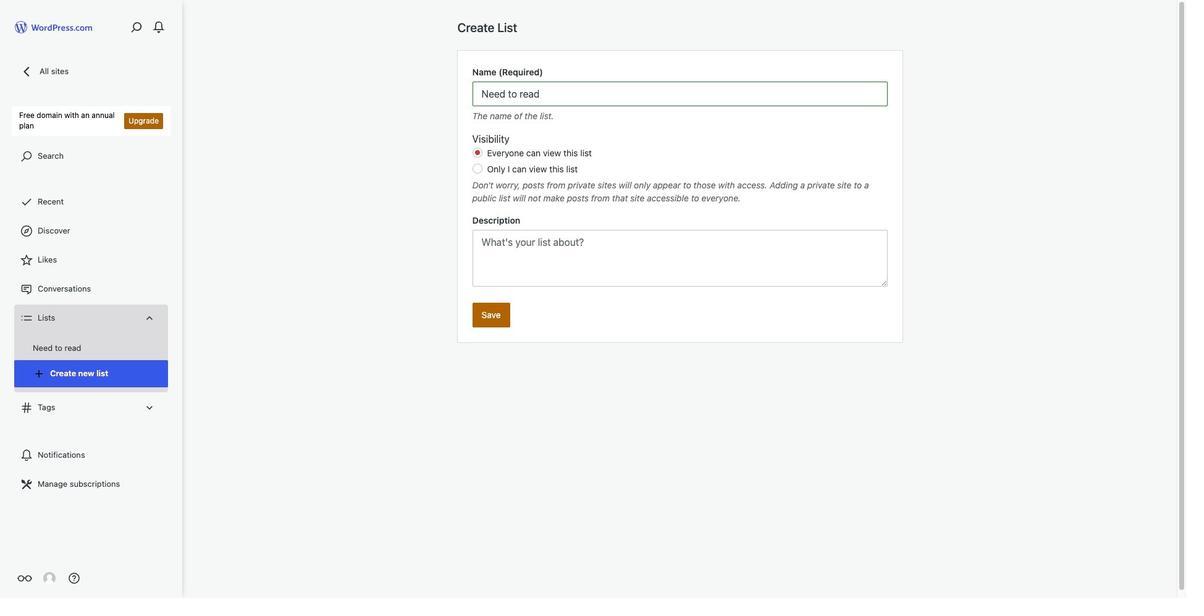 Task type: vqa. For each thing, say whether or not it's contained in the screenshot.
keyboard_arrow_down Icon
yes



Task type: describe. For each thing, give the bounding box(es) containing it.
1 keyboard_arrow_down image from the top
[[143, 312, 156, 324]]

2 group from the top
[[472, 132, 888, 205]]

What's your list about? text field
[[472, 230, 888, 287]]

reader image
[[17, 571, 32, 586]]

jeremy miller image
[[43, 572, 56, 585]]

3 group from the top
[[472, 214, 888, 290]]

1 group from the top
[[472, 66, 888, 122]]



Task type: locate. For each thing, give the bounding box(es) containing it.
1 vertical spatial keyboard_arrow_down image
[[143, 401, 156, 414]]

2 vertical spatial group
[[472, 214, 888, 290]]

0 vertical spatial group
[[472, 66, 888, 122]]

0 vertical spatial keyboard_arrow_down image
[[143, 312, 156, 324]]

main content
[[458, 20, 903, 342]]

2 keyboard_arrow_down image from the top
[[143, 401, 156, 414]]

None radio
[[472, 164, 482, 174]]

None radio
[[472, 148, 482, 158]]

keyboard_arrow_down image
[[143, 312, 156, 324], [143, 401, 156, 414]]

None text field
[[472, 82, 888, 106]]

group
[[472, 66, 888, 122], [472, 132, 888, 205], [472, 214, 888, 290]]

1 vertical spatial group
[[472, 132, 888, 205]]



